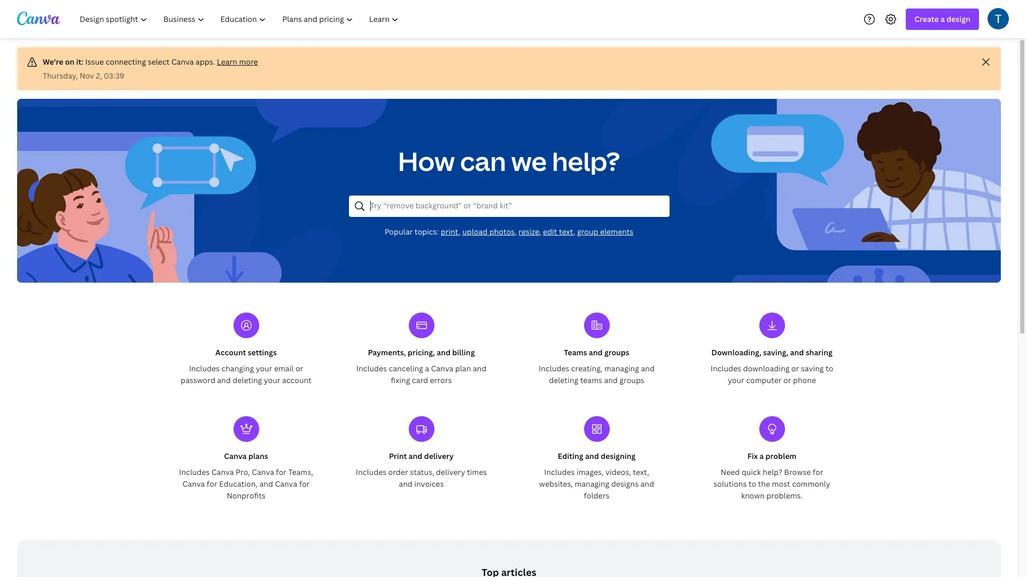 Task type: vqa. For each thing, say whether or not it's contained in the screenshot.
the prominent.
no



Task type: describe. For each thing, give the bounding box(es) containing it.
topics:
[[415, 226, 439, 237]]

includes canceling a canva plan and fixing card errors
[[357, 364, 487, 386]]

saving
[[802, 364, 824, 374]]

for left the "teams,"
[[276, 467, 287, 478]]

select
[[148, 57, 170, 67]]

most
[[772, 479, 791, 489]]

text
[[559, 226, 574, 237]]

create a design
[[915, 14, 971, 24]]

2 , from the left
[[515, 226, 517, 237]]

how
[[398, 144, 455, 178]]

fix a problem
[[748, 451, 797, 462]]

for left education,
[[207, 479, 217, 489]]

browse
[[785, 467, 811, 478]]

problem
[[766, 451, 797, 462]]

print link
[[441, 226, 459, 237]]

problems.
[[767, 491, 803, 501]]

account settings
[[216, 348, 277, 358]]

0 vertical spatial groups
[[605, 348, 630, 358]]

managing inside includes creating, managing and deleting teams and groups
[[605, 364, 640, 374]]

need quick help? browse for solutions to the most commonly known problems.
[[714, 467, 831, 501]]

03:39
[[104, 71, 124, 81]]

canva left education,
[[183, 479, 205, 489]]

to inside need quick help? browse for solutions to the most commonly known problems.
[[749, 479, 757, 489]]

quick
[[742, 467, 761, 478]]

phone
[[794, 375, 817, 386]]

account
[[282, 375, 312, 386]]

help? inside need quick help? browse for solutions to the most commonly known problems.
[[763, 467, 783, 478]]

canva plans
[[224, 451, 268, 462]]

deleting inside includes creating, managing and deleting teams and groups
[[549, 375, 579, 386]]

to inside 'includes downloading or saving to your computer or phone'
[[826, 364, 834, 374]]

teams,
[[289, 467, 313, 478]]

more
[[239, 57, 258, 67]]

includes changing your email or password and deleting your account
[[181, 364, 312, 386]]

billing
[[453, 348, 475, 358]]

for down the "teams,"
[[299, 479, 310, 489]]

includes creating, managing and deleting teams and groups
[[539, 364, 655, 386]]

canva down plans
[[252, 467, 274, 478]]

pricing,
[[408, 348, 435, 358]]

editing and designing
[[558, 451, 636, 462]]

websites,
[[540, 479, 573, 489]]

nonprofits
[[227, 491, 266, 501]]

images,
[[577, 467, 604, 478]]

create a design button
[[907, 9, 980, 30]]

your inside 'includes downloading or saving to your computer or phone'
[[728, 375, 745, 386]]

edit text link
[[543, 226, 574, 237]]

how can we help?
[[398, 144, 620, 178]]

learn
[[217, 57, 237, 67]]

education,
[[219, 479, 258, 489]]

and inside "includes changing your email or password and deleting your account"
[[217, 375, 231, 386]]

your down settings
[[256, 364, 272, 374]]

includes order status, delivery times and invoices
[[356, 467, 487, 489]]

commonly
[[793, 479, 831, 489]]

fixing
[[391, 375, 410, 386]]

canva down the "teams,"
[[275, 479, 297, 489]]

invoices
[[415, 479, 444, 489]]

on
[[65, 57, 74, 67]]

computer
[[747, 375, 782, 386]]

popular
[[385, 226, 413, 237]]

folders
[[584, 491, 610, 501]]

a for create
[[941, 14, 945, 24]]

includes for changing
[[189, 364, 220, 374]]

and inside 'includes images, videos, text, websites, managing designs and folders'
[[641, 479, 655, 489]]

videos,
[[606, 467, 632, 478]]

we
[[512, 144, 547, 178]]

includes for canceling
[[357, 364, 387, 374]]

and inside includes canva pro, canva for teams, canva for education, and canva for nonprofits
[[260, 479, 273, 489]]

canva up education,
[[212, 467, 234, 478]]

delivery inside includes order status, delivery times and invoices
[[436, 467, 465, 478]]

upload
[[463, 226, 488, 237]]

we're
[[43, 57, 63, 67]]

issue
[[85, 57, 104, 67]]

or inside "includes changing your email or password and deleting your account"
[[296, 364, 303, 374]]

a for fix
[[760, 451, 764, 462]]

known
[[742, 491, 765, 501]]

nov
[[80, 71, 94, 81]]

apps.
[[196, 57, 215, 67]]

creating,
[[572, 364, 603, 374]]

design
[[947, 14, 971, 24]]



Task type: locate. For each thing, give the bounding box(es) containing it.
, left 'upload'
[[459, 226, 461, 237]]

edit
[[543, 226, 558, 237]]

designs
[[612, 479, 639, 489]]

includes images, videos, text, websites, managing designs and folders
[[540, 467, 655, 501]]

and inside includes order status, delivery times and invoices
[[399, 479, 413, 489]]

groups inside includes creating, managing and deleting teams and groups
[[620, 375, 645, 386]]

teams
[[564, 348, 587, 358]]

canva up pro,
[[224, 451, 247, 462]]

1 vertical spatial a
[[425, 364, 429, 374]]

groups right teams
[[620, 375, 645, 386]]

downloading,
[[712, 348, 762, 358]]

and
[[437, 348, 451, 358], [589, 348, 603, 358], [791, 348, 804, 358], [473, 364, 487, 374], [641, 364, 655, 374], [217, 375, 231, 386], [605, 375, 618, 386], [409, 451, 423, 462], [586, 451, 599, 462], [260, 479, 273, 489], [399, 479, 413, 489], [641, 479, 655, 489]]

1 , from the left
[[459, 226, 461, 237]]

group elements link
[[578, 226, 634, 237]]

2 vertical spatial a
[[760, 451, 764, 462]]

we're on it: issue connecting select canva apps. learn more thursday, nov 2, 03:39
[[43, 57, 258, 81]]

includes for downloading
[[711, 364, 742, 374]]

includes inside includes order status, delivery times and invoices
[[356, 467, 387, 478]]

includes up websites,
[[545, 467, 575, 478]]

a inside includes canceling a canva plan and fixing card errors
[[425, 364, 429, 374]]

groups
[[605, 348, 630, 358], [620, 375, 645, 386]]

includes
[[189, 364, 220, 374], [357, 364, 387, 374], [539, 364, 570, 374], [711, 364, 742, 374], [179, 467, 210, 478], [356, 467, 387, 478], [545, 467, 575, 478]]

solutions
[[714, 479, 747, 489]]

text,
[[633, 467, 650, 478]]

status,
[[410, 467, 434, 478]]

1 horizontal spatial to
[[826, 364, 834, 374]]

deleting down creating,
[[549, 375, 579, 386]]

delivery up 'status,'
[[424, 451, 454, 462]]

account
[[216, 348, 246, 358]]

includes down downloading,
[[711, 364, 742, 374]]

includes for canva
[[179, 467, 210, 478]]

create
[[915, 14, 939, 24]]

includes down teams
[[539, 364, 570, 374]]

for inside need quick help? browse for solutions to the most commonly known problems.
[[813, 467, 824, 478]]

card
[[412, 375, 428, 386]]

password
[[181, 375, 215, 386]]

includes inside includes creating, managing and deleting teams and groups
[[539, 364, 570, 374]]

0 horizontal spatial deleting
[[233, 375, 262, 386]]

or
[[296, 364, 303, 374], [792, 364, 800, 374], [784, 375, 792, 386]]

0 vertical spatial to
[[826, 364, 834, 374]]

includes inside includes canceling a canva plan and fixing card errors
[[357, 364, 387, 374]]

1 horizontal spatial deleting
[[549, 375, 579, 386]]

resize
[[519, 226, 540, 237]]

0 horizontal spatial help?
[[552, 144, 620, 178]]

popular topics: print , upload photos , resize , edit text , group elements
[[385, 226, 634, 237]]

print and delivery
[[389, 451, 454, 462]]

canva inside includes canceling a canva plan and fixing card errors
[[431, 364, 454, 374]]

or up account
[[296, 364, 303, 374]]

thursday,
[[43, 71, 78, 81]]

a
[[941, 14, 945, 24], [425, 364, 429, 374], [760, 451, 764, 462]]

payments, pricing, and billing
[[368, 348, 475, 358]]

delivery
[[424, 451, 454, 462], [436, 467, 465, 478]]

includes inside includes canva pro, canva for teams, canva for education, and canva for nonprofits
[[179, 467, 210, 478]]

downloading
[[744, 364, 790, 374]]

help?
[[552, 144, 620, 178], [763, 467, 783, 478]]

1 vertical spatial groups
[[620, 375, 645, 386]]

or left phone
[[784, 375, 792, 386]]

includes for order
[[356, 467, 387, 478]]

resize link
[[519, 226, 540, 237]]

learn more link
[[217, 57, 258, 67]]

canva up errors on the left of the page
[[431, 364, 454, 374]]

0 vertical spatial a
[[941, 14, 945, 24]]

Try "remove background" or "brand kit" search field
[[370, 196, 663, 216]]

can
[[460, 144, 506, 178]]

canva left the apps.
[[172, 57, 194, 67]]

2 deleting from the left
[[549, 375, 579, 386]]

delivery up the invoices
[[436, 467, 465, 478]]

managing
[[605, 364, 640, 374], [575, 479, 610, 489]]

plan
[[455, 364, 471, 374]]

errors
[[430, 375, 452, 386]]

to right saving
[[826, 364, 834, 374]]

1 horizontal spatial help?
[[763, 467, 783, 478]]

plans
[[249, 451, 268, 462]]

downloading, saving, and sharing
[[712, 348, 833, 358]]

includes downloading or saving to your computer or phone
[[711, 364, 834, 386]]

pro,
[[236, 467, 250, 478]]

deleting
[[233, 375, 262, 386], [549, 375, 579, 386]]

canva inside we're on it: issue connecting select canva apps. learn more thursday, nov 2, 03:39
[[172, 57, 194, 67]]

includes inside "includes changing your email or password and deleting your account"
[[189, 364, 220, 374]]

email
[[274, 364, 294, 374]]

changing
[[222, 364, 254, 374]]

2,
[[96, 71, 102, 81]]

settings
[[248, 348, 277, 358]]

2 horizontal spatial a
[[941, 14, 945, 24]]

or up phone
[[792, 364, 800, 374]]

a left design
[[941, 14, 945, 24]]

, left resize
[[515, 226, 517, 237]]

deleting inside "includes changing your email or password and deleting your account"
[[233, 375, 262, 386]]

, left edit
[[540, 226, 542, 237]]

,
[[459, 226, 461, 237], [515, 226, 517, 237], [540, 226, 542, 237], [574, 226, 576, 237]]

1 deleting from the left
[[233, 375, 262, 386]]

managing down teams and groups
[[605, 364, 640, 374]]

groups up includes creating, managing and deleting teams and groups
[[605, 348, 630, 358]]

managing inside 'includes images, videos, text, websites, managing designs and folders'
[[575, 479, 610, 489]]

1 vertical spatial managing
[[575, 479, 610, 489]]

for up commonly
[[813, 467, 824, 478]]

1 vertical spatial help?
[[763, 467, 783, 478]]

4 , from the left
[[574, 226, 576, 237]]

includes for creating,
[[539, 364, 570, 374]]

includes inside 'includes downloading or saving to your computer or phone'
[[711, 364, 742, 374]]

canva
[[172, 57, 194, 67], [431, 364, 454, 374], [224, 451, 247, 462], [212, 467, 234, 478], [252, 467, 274, 478], [183, 479, 205, 489], [275, 479, 297, 489]]

includes left pro,
[[179, 467, 210, 478]]

fix
[[748, 451, 758, 462]]

for
[[276, 467, 287, 478], [813, 467, 824, 478], [207, 479, 217, 489], [299, 479, 310, 489]]

1 horizontal spatial a
[[760, 451, 764, 462]]

1 vertical spatial delivery
[[436, 467, 465, 478]]

connecting
[[106, 57, 146, 67]]

top level navigation element
[[73, 9, 408, 30]]

teams and groups
[[564, 348, 630, 358]]

3 , from the left
[[540, 226, 542, 237]]

tara schultz image
[[988, 8, 1010, 29]]

designing
[[601, 451, 636, 462]]

0 vertical spatial help?
[[552, 144, 620, 178]]

group
[[578, 226, 599, 237]]

your down downloading,
[[728, 375, 745, 386]]

a right the fix
[[760, 451, 764, 462]]

includes left 'order'
[[356, 467, 387, 478]]

saving,
[[764, 348, 789, 358]]

print
[[389, 451, 407, 462]]

a up "card"
[[425, 364, 429, 374]]

1 vertical spatial to
[[749, 479, 757, 489]]

payments,
[[368, 348, 406, 358]]

includes canva pro, canva for teams, canva for education, and canva for nonprofits
[[179, 467, 313, 501]]

order
[[389, 467, 408, 478]]

includes up password
[[189, 364, 220, 374]]

to left the the
[[749, 479, 757, 489]]

deleting down changing at the bottom
[[233, 375, 262, 386]]

editing
[[558, 451, 584, 462]]

upload photos link
[[463, 226, 515, 237]]

0 horizontal spatial a
[[425, 364, 429, 374]]

elements
[[600, 226, 634, 237]]

includes for images,
[[545, 467, 575, 478]]

includes down 'payments,'
[[357, 364, 387, 374]]

it:
[[76, 57, 83, 67]]

a inside dropdown button
[[941, 14, 945, 24]]

sharing
[[806, 348, 833, 358]]

0 vertical spatial managing
[[605, 364, 640, 374]]

includes inside 'includes images, videos, text, websites, managing designs and folders'
[[545, 467, 575, 478]]

and inside includes canceling a canva plan and fixing card errors
[[473, 364, 487, 374]]

your
[[256, 364, 272, 374], [264, 375, 281, 386], [728, 375, 745, 386]]

, left group
[[574, 226, 576, 237]]

0 horizontal spatial to
[[749, 479, 757, 489]]

photos
[[490, 226, 515, 237]]

0 vertical spatial delivery
[[424, 451, 454, 462]]

teams
[[581, 375, 603, 386]]

the
[[759, 479, 771, 489]]

your down email at the left bottom of the page
[[264, 375, 281, 386]]

times
[[467, 467, 487, 478]]

managing down images,
[[575, 479, 610, 489]]



